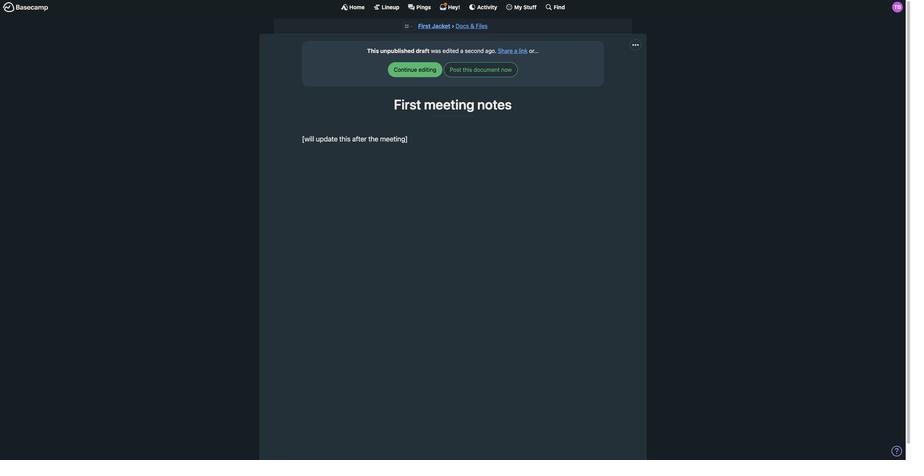 Task type: vqa. For each thing, say whether or not it's contained in the screenshot.
know
no



Task type: locate. For each thing, give the bounding box(es) containing it.
first jacket link
[[418, 23, 450, 29]]

was
[[431, 48, 441, 54]]

first
[[418, 23, 431, 29], [394, 97, 421, 113]]

a
[[460, 48, 463, 54], [514, 48, 517, 54]]

link
[[519, 48, 528, 54]]

this
[[367, 48, 379, 54]]

a right 'edited'
[[460, 48, 463, 54]]

home link
[[341, 4, 365, 11]]

›
[[452, 23, 454, 29]]

pings
[[416, 4, 431, 10]]

first for first meeting notes
[[394, 97, 421, 113]]

docs
[[456, 23, 469, 29]]

.
[[495, 48, 496, 54]]

2 a from the left
[[514, 48, 517, 54]]

None submit
[[444, 62, 518, 77]]

first down continue
[[394, 97, 421, 113]]

meeting]
[[380, 135, 408, 143]]

lineup link
[[373, 4, 399, 11]]

1 horizontal spatial a
[[514, 48, 517, 54]]

my stuff button
[[506, 4, 537, 11]]

first left jacket
[[418, 23, 431, 29]]

this
[[339, 135, 351, 143]]

update
[[316, 135, 338, 143]]

files
[[476, 23, 488, 29]]

first for first jacket
[[418, 23, 431, 29]]

activity
[[477, 4, 497, 10]]

meeting
[[424, 97, 474, 113]]

unpublished
[[380, 48, 414, 54]]

0 horizontal spatial a
[[460, 48, 463, 54]]

1 vertical spatial first
[[394, 97, 421, 113]]

lineup
[[382, 4, 399, 10]]

› docs & files
[[452, 23, 488, 29]]

or…
[[529, 48, 539, 54]]

0 vertical spatial first
[[418, 23, 431, 29]]

share a link link
[[498, 48, 528, 54]]

pings button
[[408, 4, 431, 11]]

a left link
[[514, 48, 517, 54]]

first jacket
[[418, 23, 450, 29]]



Task type: describe. For each thing, give the bounding box(es) containing it.
this unpublished draft was edited a second ago . share a link or…
[[367, 48, 539, 54]]

find
[[554, 4, 565, 10]]

switch accounts image
[[3, 2, 48, 13]]

activity link
[[469, 4, 497, 11]]

hey!
[[448, 4, 460, 10]]

continue editing
[[394, 67, 436, 73]]

a second ago element
[[460, 48, 495, 54]]

my
[[514, 4, 522, 10]]

&
[[470, 23, 474, 29]]

[will update this after the meeting]
[[302, 135, 408, 143]]

continue
[[394, 67, 417, 73]]

share
[[498, 48, 513, 54]]

first meeting notes
[[394, 97, 512, 113]]

jacket
[[432, 23, 450, 29]]

[will
[[302, 135, 314, 143]]

notes
[[477, 97, 512, 113]]

docs & files link
[[456, 23, 488, 29]]

draft
[[416, 48, 429, 54]]

the
[[368, 135, 378, 143]]

main element
[[0, 0, 906, 14]]

tyler black image
[[892, 2, 903, 12]]

continue editing link
[[388, 62, 442, 77]]

second
[[465, 48, 484, 54]]

editing
[[419, 67, 436, 73]]

ago
[[485, 48, 495, 54]]

find button
[[545, 4, 565, 11]]

after
[[352, 135, 367, 143]]

my stuff
[[514, 4, 537, 10]]

1 a from the left
[[460, 48, 463, 54]]

home
[[349, 4, 365, 10]]

edited
[[443, 48, 459, 54]]

stuff
[[523, 4, 537, 10]]

hey! button
[[439, 2, 460, 11]]



